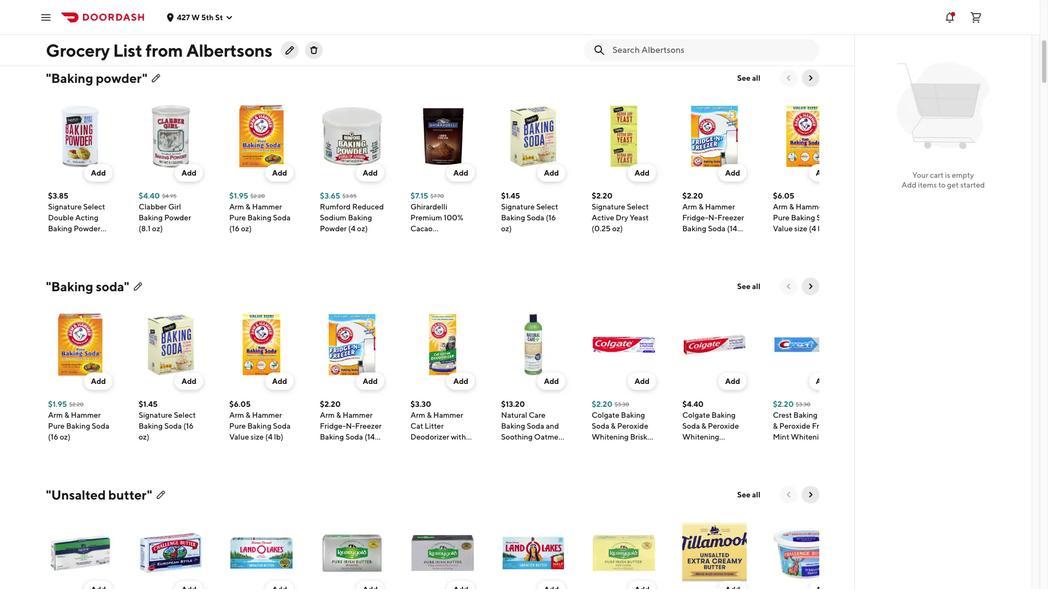 Task type: vqa. For each thing, say whether or not it's contained in the screenshot.


Task type: locate. For each thing, give the bounding box(es) containing it.
company up all-
[[436, 5, 470, 14]]

mint
[[773, 433, 789, 442], [592, 444, 608, 453], [682, 455, 699, 463]]

2 arthur from the left
[[428, 0, 451, 3]]

n-
[[708, 213, 718, 222], [346, 422, 355, 431]]

$1.95 for the topmost arm & hammer pure baking soda (16 oz) image
[[229, 192, 248, 200]]

0 vertical spatial size
[[794, 224, 807, 233]]

king inside king arthur baking company organic artisan all purpose flour (2 lb)
[[229, 0, 245, 3]]

and
[[546, 422, 559, 431]]

arthur inside king arthur baking company unbleached all- purpose flour (5 lb)
[[428, 0, 451, 3]]

colgate inside $2.20 $3.30 colgate baking soda & peroxide whitening brisk mint toothpaste (4 oz)
[[592, 411, 619, 420]]

company
[[255, 5, 289, 14], [436, 5, 470, 14]]

flour down artisan
[[271, 27, 289, 35]]

$3.30 inside $2.20 $3.30 colgate baking soda & peroxide whitening brisk mint toothpaste (4 oz)
[[615, 401, 629, 408]]

(8.1 down double
[[48, 235, 60, 244]]

(20 inside $3.30 arm & hammer cat litter deodorizer with baking soda (20 oz)
[[455, 444, 468, 453]]

company for all-
[[436, 5, 470, 14]]

$6.05 for the bottom 'arm & hammer pure baking soda value size (4 lb)' "image"
[[229, 400, 251, 409]]

cacao
[[410, 224, 433, 233]]

king for king arthur baking company organic artisan all purpose flour (2 lb)
[[229, 0, 245, 3]]

3 toothpaste from the left
[[773, 444, 812, 453]]

$1.45 signature select baking soda (16 oz) for the top the signature select baking soda (16 oz) 'image'
[[501, 192, 558, 233]]

0 horizontal spatial brisk
[[630, 433, 647, 442]]

arm & hammer pure baking soda (16 oz) image
[[229, 104, 294, 169], [48, 313, 112, 377]]

1 vertical spatial $1.95
[[48, 400, 67, 409]]

butter"
[[108, 487, 152, 503]]

1 horizontal spatial arm & hammer pure baking soda (16 oz) image
[[229, 104, 294, 169]]

powder down girl
[[164, 213, 191, 222]]

0 vertical spatial $1.95
[[229, 192, 248, 200]]

baking inside $3.30 arm & hammer cat litter deodorizer with baking soda (20 oz)
[[410, 444, 435, 453]]

0 vertical spatial value
[[773, 224, 793, 233]]

all
[[181, 0, 191, 3], [86, 5, 95, 14], [636, 16, 645, 25], [229, 27, 239, 35]]

(8.1
[[139, 224, 151, 233], [48, 235, 60, 244]]

0 vertical spatial see all
[[737, 74, 760, 82]]

soda inside $13.20 natural care baking soda and soothing oatmeal dog shampoo clean scent (20 oz)
[[527, 422, 544, 431]]

1 horizontal spatial (14
[[727, 224, 737, 233]]

1 colgate from the left
[[592, 411, 619, 420]]

0 vertical spatial freezer
[[718, 213, 744, 222]]

value
[[773, 224, 793, 233], [229, 433, 249, 442]]

hammer inside $3.30 arm & hammer cat litter deodorizer with baking soda (20 oz)
[[433, 411, 463, 420]]

see all
[[737, 74, 760, 82], [737, 282, 760, 291], [737, 491, 760, 499]]

all inside king arthur baking company organic artisan all purpose flour (2 lb)
[[229, 27, 239, 35]]

2 see from the top
[[737, 282, 751, 291]]

& inside $3.30 arm & hammer cat litter deodorizer with baking soda (20 oz)
[[427, 411, 432, 420]]

1 horizontal spatial $1.95 $2.20 arm & hammer pure baking soda (16 oz)
[[229, 192, 291, 233]]

company up artisan
[[255, 5, 289, 14]]

kerrygold grass-fed pure irish unsalted butter (8 oz) image
[[320, 521, 384, 586]]

update list image right butter"
[[157, 491, 165, 499]]

$1.95 $2.20 arm & hammer pure baking soda (16 oz)
[[229, 192, 291, 233], [48, 400, 109, 442]]

arm
[[229, 203, 244, 211], [682, 203, 697, 211], [773, 203, 788, 211], [48, 411, 63, 420], [229, 411, 244, 420], [320, 411, 335, 420], [410, 411, 425, 420]]

3 peroxide from the left
[[779, 422, 810, 431]]

2 (5 from the left
[[642, 27, 650, 35]]

$6.05 arm & hammer pure baking soda value size (4 lb) for right 'arm & hammer pure baking soda value size (4 lb)' "image"
[[773, 192, 834, 233]]

1 see all button from the top
[[731, 69, 767, 87]]

hammer for bottommost arm & hammer fridge-n-freezer baking soda (14 oz) image
[[343, 411, 373, 420]]

0 horizontal spatial $6.05
[[229, 400, 251, 409]]

powder down sodium
[[320, 224, 347, 233]]

3 see all button from the top
[[731, 486, 767, 504]]

mint inside $2.20 $3.30 colgate baking soda & peroxide whitening brisk mint toothpaste (4 oz)
[[592, 444, 608, 453]]

0 vertical spatial fridge-
[[682, 213, 708, 222]]

next image
[[806, 282, 815, 291], [806, 491, 815, 499]]

1 horizontal spatial fridge-
[[682, 213, 708, 222]]

o organics organic unbleached all purpose flour (5 lb)
[[592, 0, 650, 46]]

select inside $2.20 signature select active dry yeast (0.25 oz)
[[627, 203, 649, 211]]

1 previous image from the top
[[784, 74, 793, 82]]

brisk inside $4.40 colgate baking soda & peroxide whitening toothpaste brisk mint (6 oz)
[[723, 444, 740, 453]]

0 horizontal spatial $1.45
[[139, 400, 158, 409]]

1 vertical spatial $4.40
[[682, 400, 704, 409]]

$3.30 for crest baking soda & peroxide fresh mint whitening toothpaste (4.2 oz)
[[796, 401, 811, 408]]

$4.40 for $4.40 colgate baking soda & peroxide whitening toothpaste brisk mint (6 oz)
[[682, 400, 704, 409]]

1 see from the top
[[737, 74, 751, 82]]

0 horizontal spatial $2.20 arm & hammer fridge-n-freezer baking soda (14 oz)
[[320, 400, 382, 453]]

1 horizontal spatial (8.1
[[139, 224, 151, 233]]

to
[[938, 181, 946, 189]]

ghirardelli
[[410, 203, 447, 211]]

0 vertical spatial (20
[[455, 444, 468, 453]]

signature select baking soda (16 oz) image
[[501, 104, 566, 169], [139, 313, 203, 377]]

0 vertical spatial (14
[[727, 224, 737, 233]]

1 vertical spatial (20
[[545, 455, 557, 463]]

all
[[752, 74, 760, 82], [752, 282, 760, 291], [752, 491, 760, 499]]

1 horizontal spatial unbleached
[[592, 16, 634, 25]]

"baking down grocery
[[46, 70, 93, 86]]

1 horizontal spatial $1.45
[[501, 192, 520, 200]]

1 horizontal spatial company
[[436, 5, 470, 14]]

select
[[83, 0, 105, 3], [83, 203, 105, 211], [536, 203, 558, 211], [627, 203, 649, 211], [174, 411, 196, 420]]

premium
[[410, 213, 442, 222]]

peroxide
[[617, 422, 648, 431], [708, 422, 739, 431], [779, 422, 810, 431]]

2 vertical spatial see all button
[[731, 486, 767, 504]]

0 horizontal spatial organic
[[229, 16, 257, 25]]

kerrygold pure irish unsalted butter (8 oz) image
[[410, 521, 475, 586]]

freezer for bottommost arm & hammer fridge-n-freezer baking soda (14 oz) image
[[355, 422, 382, 431]]

$4.40 inside $4.40 colgate baking soda & peroxide whitening toothpaste brisk mint (6 oz)
[[682, 400, 704, 409]]

1 unbleached from the left
[[410, 16, 453, 25]]

100%
[[444, 213, 463, 222]]

organic right the st
[[229, 16, 257, 25]]

$3.85
[[48, 192, 68, 200], [342, 193, 357, 199]]

"unsalted butter"
[[46, 487, 152, 503]]

1 king from the left
[[229, 0, 245, 3]]

purpose inside gold medal all purpose flour (2 lb)
[[139, 5, 168, 14]]

"baking soda"
[[46, 279, 129, 294]]

1 horizontal spatial $3.30
[[615, 401, 629, 408]]

lb)
[[139, 16, 148, 25], [238, 38, 247, 46], [410, 38, 420, 46], [592, 38, 601, 46], [818, 224, 827, 233], [274, 433, 283, 442]]

1 vertical spatial update list image
[[152, 74, 160, 82]]

freezer
[[718, 213, 744, 222], [355, 422, 382, 431]]

1 vertical spatial $2.20 arm & hammer fridge-n-freezer baking soda (14 oz)
[[320, 400, 382, 453]]

girl
[[168, 203, 181, 211]]

previous image
[[784, 74, 793, 82], [784, 282, 793, 291]]

(4 inside $3.65 $3.85 rumford reduced sodium baking powder (4 oz)
[[348, 224, 356, 233]]

whitening inside $4.40 colgate baking soda & peroxide whitening toothpaste brisk mint (6 oz)
[[682, 433, 719, 442]]

0 horizontal spatial $1.95
[[48, 400, 67, 409]]

arthur for organic
[[247, 0, 270, 3]]

unbleached left all-
[[410, 16, 453, 25]]

& inside $2.20 $3.30 crest baking soda & peroxide fresh mint whitening toothpaste (4.2 oz)
[[773, 422, 778, 431]]

unbleached down organics
[[592, 16, 634, 25]]

2 unbleached from the left
[[592, 16, 634, 25]]

2 peroxide from the left
[[708, 422, 739, 431]]

hammer for arm & hammer cat litter deodorizer with baking soda (20 oz) image
[[433, 411, 463, 420]]

2 vertical spatial update list image
[[157, 491, 165, 499]]

1 horizontal spatial signature select baking soda (16 oz) image
[[501, 104, 566, 169]]

king
[[229, 0, 245, 3], [410, 0, 427, 3]]

1 arthur from the left
[[247, 0, 270, 3]]

0 horizontal spatial $6.05 arm & hammer pure baking soda value size (4 lb)
[[229, 400, 291, 442]]

$3.30
[[410, 400, 431, 409], [615, 401, 629, 408], [796, 401, 811, 408]]

n- for bottommost arm & hammer fridge-n-freezer baking soda (14 oz) image
[[346, 422, 355, 431]]

2 colgate from the left
[[682, 411, 710, 420]]

0 vertical spatial all
[[752, 74, 760, 82]]

"baking left soda"
[[46, 279, 93, 294]]

$3.85 inside $3.85 signature select double acting baking powder (8.1 oz)
[[48, 192, 68, 200]]

(8.1 inside $3.85 signature select double acting baking powder (8.1 oz)
[[48, 235, 60, 244]]

3 whitening from the left
[[791, 433, 828, 442]]

oz) inside the $7.15 $7.70 ghirardelli premium 100% cacao unsweetened baking powder (8 oz)
[[410, 257, 421, 266]]

1 horizontal spatial $1.95
[[229, 192, 248, 200]]

toothpaste inside $2.20 $3.30 crest baking soda & peroxide fresh mint whitening toothpaste (4.2 oz)
[[773, 444, 812, 453]]

0 vertical spatial see all button
[[731, 69, 767, 87]]

arm & hammer cat litter deodorizer with baking soda (20 oz) image
[[410, 313, 475, 377]]

add button
[[84, 164, 112, 182], [84, 164, 112, 182], [175, 164, 203, 182], [175, 164, 203, 182], [266, 164, 294, 182], [266, 164, 294, 182], [356, 164, 384, 182], [356, 164, 384, 182], [447, 164, 475, 182], [447, 164, 475, 182], [537, 164, 566, 182], [537, 164, 566, 182], [628, 164, 656, 182], [628, 164, 656, 182], [719, 164, 747, 182], [719, 164, 747, 182], [809, 164, 837, 182], [809, 164, 837, 182], [84, 373, 112, 390], [84, 373, 112, 390], [175, 373, 203, 390], [175, 373, 203, 390], [266, 373, 294, 390], [266, 373, 294, 390], [356, 373, 384, 390], [356, 373, 384, 390], [447, 373, 475, 390], [447, 373, 475, 390], [537, 373, 566, 390], [537, 373, 566, 390], [628, 373, 656, 390], [628, 373, 656, 390], [719, 373, 747, 390], [719, 373, 747, 390], [809, 373, 837, 390], [809, 373, 837, 390]]

1 vertical spatial $1.45 signature select baking soda (16 oz)
[[139, 400, 196, 442]]

0 vertical spatial next image
[[806, 282, 815, 291]]

select for left the signature select baking soda (16 oz) 'image'
[[174, 411, 196, 420]]

albertsons
[[186, 40, 272, 61]]

1 vertical spatial see all
[[737, 282, 760, 291]]

unbleached
[[410, 16, 453, 25], [592, 16, 634, 25]]

see all button
[[731, 69, 767, 87], [731, 278, 767, 295], [731, 486, 767, 504]]

company inside king arthur baking company organic artisan all purpose flour (2 lb)
[[255, 5, 289, 14]]

powder down acting
[[74, 224, 101, 233]]

&
[[246, 203, 251, 211], [699, 203, 704, 211], [789, 203, 794, 211], [64, 411, 69, 420], [246, 411, 251, 420], [336, 411, 341, 420], [427, 411, 432, 420], [611, 422, 616, 431], [701, 422, 706, 431], [773, 422, 778, 431]]

1 "baking from the top
[[46, 70, 93, 86]]

brisk
[[630, 433, 647, 442], [723, 444, 740, 453]]

(5 inside king arthur baking company unbleached all- purpose flour (5 lb)
[[461, 27, 468, 35]]

arm & hammer pure baking soda value size (4 lb) image
[[773, 104, 837, 169], [229, 313, 294, 377]]

$4.40 for $4.40 $4.95 clabber girl baking powder (8.1 oz)
[[139, 192, 160, 200]]

add inside your cart is empty add items to get started
[[902, 181, 917, 189]]

$3.85 up double
[[48, 192, 68, 200]]

0 horizontal spatial $4.40
[[139, 192, 160, 200]]

(20 right scent
[[545, 455, 557, 463]]

previous image
[[784, 491, 793, 499]]

fridge-
[[682, 213, 708, 222], [320, 422, 346, 431]]

1 horizontal spatial $1.45 signature select baking soda (16 oz)
[[501, 192, 558, 233]]

organic inside o organics organic unbleached all purpose flour (5 lb)
[[592, 5, 620, 14]]

lb) inside king arthur baking company organic artisan all purpose flour (2 lb)
[[238, 38, 247, 46]]

challenge butter unsalted whipped butter (8 oz) image
[[773, 521, 837, 586]]

427 w 5th st button
[[166, 13, 234, 22]]

previous image for "baking powder"
[[784, 74, 793, 82]]

baking inside king arthur baking company organic artisan all purpose flour (2 lb)
[[229, 5, 253, 14]]

1 vertical spatial freezer
[[355, 422, 382, 431]]

all inside signature select pre-sifted all purpose flour (32 oz)
[[86, 5, 95, 14]]

(8.1 down clabber
[[139, 224, 151, 233]]

0 vertical spatial $6.05 arm & hammer pure baking soda value size (4 lb)
[[773, 192, 834, 233]]

oz) inside signature select pre-sifted all purpose flour (32 oz)
[[48, 27, 59, 35]]

items
[[918, 181, 937, 189]]

see all button for "unsalted butter"
[[731, 486, 767, 504]]

1 horizontal spatial arthur
[[428, 0, 451, 3]]

1 horizontal spatial organic
[[592, 5, 620, 14]]

litter
[[425, 422, 444, 431]]

1 vertical spatial (2
[[229, 38, 236, 46]]

1 vertical spatial organic
[[229, 16, 257, 25]]

land o'lakes unsalted butter sticks (4 ct) image
[[229, 521, 294, 586]]

"baking for "baking powder"
[[46, 70, 93, 86]]

brisk for toothpaste
[[723, 444, 740, 453]]

your cart is empty add items to get started
[[902, 171, 985, 189]]

oz) inside $2.20 $3.30 crest baking soda & peroxide fresh mint whitening toothpaste (4.2 oz)
[[773, 455, 784, 463]]

0 vertical spatial (2
[[189, 5, 196, 14]]

0 horizontal spatial freezer
[[355, 422, 382, 431]]

signature select active dry yeast (0.25 oz) image
[[592, 104, 656, 169]]

2 king from the left
[[410, 0, 427, 3]]

organic
[[592, 5, 620, 14], [229, 16, 257, 25]]

2 "baking from the top
[[46, 279, 93, 294]]

$6.05 arm & hammer pure baking soda value size (4 lb)
[[773, 192, 834, 233], [229, 400, 291, 442]]

see all button for "baking powder"
[[731, 69, 767, 87]]

$1.95
[[229, 192, 248, 200], [48, 400, 67, 409]]

1 horizontal spatial colgate
[[682, 411, 710, 420]]

(4
[[348, 224, 356, 233], [809, 224, 816, 233], [265, 433, 273, 442], [592, 455, 599, 463]]

(20
[[455, 444, 468, 453], [545, 455, 557, 463]]

$2.20 inside $2.20 $3.30 crest baking soda & peroxide fresh mint whitening toothpaste (4.2 oz)
[[773, 400, 794, 409]]

next image
[[806, 74, 815, 82]]

toothpaste inside $2.20 $3.30 colgate baking soda & peroxide whitening brisk mint toothpaste (4 oz)
[[610, 444, 649, 453]]

powder down unsweetened
[[436, 246, 463, 255]]

(2
[[189, 5, 196, 14], [229, 38, 236, 46]]

update list image down grocery list from albertsons
[[152, 74, 160, 82]]

2 see all from the top
[[737, 282, 760, 291]]

0 horizontal spatial king
[[229, 0, 245, 3]]

arthur for unbleached
[[428, 0, 451, 3]]

$1.45
[[501, 192, 520, 200], [139, 400, 158, 409]]

$1.45 signature select baking soda (16 oz)
[[501, 192, 558, 233], [139, 400, 196, 442]]

0 horizontal spatial fridge-
[[320, 422, 346, 431]]

3 all from the top
[[752, 491, 760, 499]]

1 vertical spatial see
[[737, 282, 751, 291]]

2 company from the left
[[436, 5, 470, 14]]

0 vertical spatial $6.05
[[773, 192, 794, 200]]

next image for soda"
[[806, 282, 815, 291]]

purpose
[[139, 5, 168, 14], [48, 16, 77, 25], [240, 27, 269, 35], [410, 27, 439, 35], [592, 27, 621, 35]]

brisk inside $2.20 $3.30 colgate baking soda & peroxide whitening brisk mint toothpaste (4 oz)
[[630, 433, 647, 442]]

organic down organics
[[592, 5, 620, 14]]

1 company from the left
[[255, 5, 289, 14]]

select for 'signature select active dry yeast (0.25 oz)' image
[[627, 203, 649, 211]]

1 horizontal spatial whitening
[[682, 433, 719, 442]]

purpose inside king arthur baking company unbleached all- purpose flour (5 lb)
[[410, 27, 439, 35]]

0 horizontal spatial mint
[[592, 444, 608, 453]]

(20 down with
[[455, 444, 468, 453]]

0 vertical spatial $1.45
[[501, 192, 520, 200]]

0 vertical spatial (8.1
[[139, 224, 151, 233]]

1 all from the top
[[752, 74, 760, 82]]

2 horizontal spatial $3.30
[[796, 401, 811, 408]]

1 whitening from the left
[[592, 433, 629, 442]]

0 horizontal spatial n-
[[346, 422, 355, 431]]

0 vertical spatial $1.45 signature select baking soda (16 oz)
[[501, 192, 558, 233]]

toothpaste
[[610, 444, 649, 453], [682, 444, 721, 453], [773, 444, 812, 453]]

0 vertical spatial n-
[[708, 213, 718, 222]]

peroxide inside $2.20 $3.30 colgate baking soda & peroxide whitening brisk mint toothpaste (4 oz)
[[617, 422, 648, 431]]

whitening inside $2.20 $3.30 crest baking soda & peroxide fresh mint whitening toothpaste (4.2 oz)
[[791, 433, 828, 442]]

0 vertical spatial "baking
[[46, 70, 93, 86]]

baking inside $3.85 signature select double acting baking powder (8.1 oz)
[[48, 224, 72, 233]]

signature inside signature select pre-sifted all purpose flour (32 oz)
[[48, 0, 82, 3]]

1 vertical spatial next image
[[806, 491, 815, 499]]

427 w 5th st
[[177, 13, 223, 22]]

soothing
[[501, 433, 533, 442]]

1 horizontal spatial (5
[[642, 27, 650, 35]]

natural care baking soda and soothing oatmeal dog shampoo clean scent (20 oz) image
[[501, 313, 566, 377]]

peroxide inside $4.40 colgate baking soda & peroxide whitening toothpaste brisk mint (6 oz)
[[708, 422, 739, 431]]

3 see from the top
[[737, 491, 751, 499]]

1 vertical spatial brisk
[[723, 444, 740, 453]]

select inside signature select pre-sifted all purpose flour (32 oz)
[[83, 0, 105, 3]]

1 horizontal spatial freezer
[[718, 213, 744, 222]]

baking inside the $7.15 $7.70 ghirardelli premium 100% cacao unsweetened baking powder (8 oz)
[[410, 246, 435, 255]]

lb) inside king arthur baking company unbleached all- purpose flour (5 lb)
[[410, 38, 420, 46]]

flour down all-
[[441, 27, 459, 35]]

all for powder"
[[752, 74, 760, 82]]

1 horizontal spatial $6.05
[[773, 192, 794, 200]]

0 horizontal spatial (20
[[455, 444, 468, 453]]

flour left (32
[[78, 16, 97, 25]]

powder
[[164, 213, 191, 222], [74, 224, 101, 233], [320, 224, 347, 233], [436, 246, 463, 255]]

update list image
[[134, 282, 142, 291]]

0 vertical spatial arm & hammer pure baking soda (16 oz) image
[[229, 104, 294, 169]]

2 see all button from the top
[[731, 278, 767, 295]]

update list image left delete list image
[[285, 46, 294, 55]]

2 all from the top
[[752, 282, 760, 291]]

1 horizontal spatial $6.05 arm & hammer pure baking soda value size (4 lb)
[[773, 192, 834, 233]]

flour down organics
[[622, 27, 641, 35]]

0 vertical spatial see
[[737, 74, 751, 82]]

oz) inside $3.85 signature select double acting baking powder (8.1 oz)
[[61, 235, 72, 244]]

whitening inside $2.20 $3.30 colgate baking soda & peroxide whitening brisk mint toothpaste (4 oz)
[[592, 433, 629, 442]]

toothpaste for brisk
[[610, 444, 649, 453]]

1 vertical spatial see all button
[[731, 278, 767, 295]]

0 horizontal spatial whitening
[[592, 433, 629, 442]]

1 horizontal spatial n-
[[708, 213, 718, 222]]

dog
[[501, 444, 516, 453]]

signature inside $3.85 signature select double acting baking powder (8.1 oz)
[[48, 203, 82, 211]]

next image for butter"
[[806, 491, 815, 499]]

peroxide for mint
[[779, 422, 810, 431]]

fridge- for top arm & hammer fridge-n-freezer baking soda (14 oz) image
[[682, 213, 708, 222]]

1 horizontal spatial arm & hammer fridge-n-freezer baking soda (14 oz) image
[[682, 104, 747, 169]]

see all for "unsalted butter"
[[737, 491, 760, 499]]

arm & hammer fridge-n-freezer baking soda (14 oz) image
[[682, 104, 747, 169], [320, 313, 384, 377]]

powder inside the $7.15 $7.70 ghirardelli premium 100% cacao unsweetened baking powder (8 oz)
[[436, 246, 463, 255]]

grocery
[[46, 40, 110, 61]]

(5
[[461, 27, 468, 35], [642, 27, 650, 35]]

0 horizontal spatial company
[[255, 5, 289, 14]]

peroxide inside $2.20 $3.30 crest baking soda & peroxide fresh mint whitening toothpaste (4.2 oz)
[[779, 422, 810, 431]]

0 horizontal spatial $3.85
[[48, 192, 68, 200]]

oz) inside $4.40 $4.95 clabber girl baking powder (8.1 oz)
[[152, 224, 163, 233]]

$1.45 for left the signature select baking soda (16 oz) 'image'
[[139, 400, 158, 409]]

peroxide for brisk
[[617, 422, 648, 431]]

"baking
[[46, 70, 93, 86], [46, 279, 93, 294]]

mint inside $4.40 colgate baking soda & peroxide whitening toothpaste brisk mint (6 oz)
[[682, 455, 699, 463]]

(14 for bottommost arm & hammer fridge-n-freezer baking soda (14 oz) image
[[365, 433, 375, 442]]

lb) inside o organics organic unbleached all purpose flour (5 lb)
[[592, 38, 601, 46]]

2 horizontal spatial whitening
[[791, 433, 828, 442]]

previous image for "baking soda"
[[784, 282, 793, 291]]

1 toothpaste from the left
[[610, 444, 649, 453]]

flour down medal
[[169, 5, 187, 14]]

$2.20 arm & hammer fridge-n-freezer baking soda (14 oz)
[[682, 192, 744, 244], [320, 400, 382, 453]]

1 next image from the top
[[806, 282, 815, 291]]

2 previous image from the top
[[784, 282, 793, 291]]

oz) inside $4.40 colgate baking soda & peroxide whitening toothpaste brisk mint (6 oz)
[[709, 455, 720, 463]]

1 (5 from the left
[[461, 27, 468, 35]]

unsweetened
[[410, 235, 459, 244]]

1 vertical spatial signature select baking soda (16 oz) image
[[139, 313, 203, 377]]

$1.45 for the top the signature select baking soda (16 oz) 'image'
[[501, 192, 520, 200]]

2 vertical spatial mint
[[682, 455, 699, 463]]

pure
[[229, 213, 246, 222], [773, 213, 790, 222], [48, 422, 65, 431], [229, 422, 246, 431]]

1 horizontal spatial size
[[794, 224, 807, 233]]

king inside king arthur baking company unbleached all- purpose flour (5 lb)
[[410, 0, 427, 3]]

1 horizontal spatial peroxide
[[708, 422, 739, 431]]

0 vertical spatial organic
[[592, 5, 620, 14]]

powder inside $3.85 signature select double acting baking powder (8.1 oz)
[[74, 224, 101, 233]]

whitening
[[592, 433, 629, 442], [682, 433, 719, 442], [791, 433, 828, 442]]

0 horizontal spatial peroxide
[[617, 422, 648, 431]]

1 vertical spatial $6.05 arm & hammer pure baking soda value size (4 lb)
[[229, 400, 291, 442]]

update list image
[[285, 46, 294, 55], [152, 74, 160, 82], [157, 491, 165, 499]]

0 horizontal spatial colgate
[[592, 411, 619, 420]]

3 see all from the top
[[737, 491, 760, 499]]

1 see all from the top
[[737, 74, 760, 82]]

$3.85 inside $3.65 $3.85 rumford reduced sodium baking powder (4 oz)
[[342, 193, 357, 199]]

1 vertical spatial (14
[[365, 433, 375, 442]]

purpose inside king arthur baking company organic artisan all purpose flour (2 lb)
[[240, 27, 269, 35]]

king arthur baking company unbleached all- purpose flour (5 lb)
[[410, 0, 470, 46]]

1 vertical spatial $6.05
[[229, 400, 251, 409]]

1 vertical spatial all
[[752, 282, 760, 291]]

2 next image from the top
[[806, 491, 815, 499]]

signature
[[48, 0, 82, 3], [48, 203, 82, 211], [501, 203, 535, 211], [592, 203, 625, 211], [139, 411, 172, 420]]

(16
[[546, 213, 556, 222], [229, 224, 239, 233], [183, 422, 194, 431], [48, 433, 58, 442]]

0 vertical spatial $1.95 $2.20 arm & hammer pure baking soda (16 oz)
[[229, 192, 291, 233]]

colgate
[[592, 411, 619, 420], [682, 411, 710, 420]]

lb) inside gold medal all purpose flour (2 lb)
[[139, 16, 148, 25]]

active
[[592, 213, 614, 222]]

1 peroxide from the left
[[617, 422, 648, 431]]

2 toothpaste from the left
[[682, 444, 721, 453]]

0 horizontal spatial (2
[[189, 5, 196, 14]]

empty
[[952, 171, 974, 180]]

$3.85 up rumford
[[342, 193, 357, 199]]

baking inside $3.65 $3.85 rumford reduced sodium baking powder (4 oz)
[[348, 213, 372, 222]]

company inside king arthur baking company unbleached all- purpose flour (5 lb)
[[436, 5, 470, 14]]

oz)
[[48, 27, 59, 35], [152, 224, 163, 233], [241, 224, 252, 233], [357, 224, 368, 233], [501, 224, 512, 233], [612, 224, 623, 233], [61, 235, 72, 244], [682, 235, 693, 244], [410, 257, 421, 266], [60, 433, 70, 442], [139, 433, 149, 442], [320, 444, 331, 453], [410, 455, 421, 463], [601, 455, 611, 463], [709, 455, 720, 463], [773, 455, 784, 463], [501, 466, 512, 474]]

kerrygold pure irish two unsalted butter sticks (8 oz) image
[[592, 521, 656, 586]]

0 horizontal spatial toothpaste
[[610, 444, 649, 453]]

is
[[945, 171, 950, 180]]

arthur inside king arthur baking company organic artisan all purpose flour (2 lb)
[[247, 0, 270, 3]]

1 vertical spatial size
[[251, 433, 264, 442]]

1 horizontal spatial mint
[[682, 455, 699, 463]]

2 whitening from the left
[[682, 433, 719, 442]]

company for artisan
[[255, 5, 289, 14]]

see for "baking powder"
[[737, 74, 751, 82]]



Task type: describe. For each thing, give the bounding box(es) containing it.
get
[[947, 181, 959, 189]]

n- for top arm & hammer fridge-n-freezer baking soda (14 oz) image
[[708, 213, 718, 222]]

1 horizontal spatial value
[[773, 224, 793, 233]]

powder inside $4.40 $4.95 clabber girl baking powder (8.1 oz)
[[164, 213, 191, 222]]

$2.20 signature select active dry yeast (0.25 oz)
[[592, 192, 649, 233]]

$2.20 $3.30 colgate baking soda & peroxide whitening brisk mint toothpaste (4 oz)
[[592, 400, 649, 463]]

(8.1 inside $4.40 $4.95 clabber girl baking powder (8.1 oz)
[[139, 224, 151, 233]]

artisan
[[259, 16, 284, 25]]

5th
[[201, 13, 214, 22]]

0 horizontal spatial signature select baking soda (16 oz) image
[[139, 313, 203, 377]]

flour inside king arthur baking company unbleached all- purpose flour (5 lb)
[[441, 27, 459, 35]]

your
[[912, 171, 928, 180]]

(5 inside o organics organic unbleached all purpose flour (5 lb)
[[642, 27, 650, 35]]

size for the bottom 'arm & hammer pure baking soda value size (4 lb)' "image"
[[251, 433, 264, 442]]

(32
[[98, 16, 110, 25]]

oz) inside $3.65 $3.85 rumford reduced sodium baking powder (4 oz)
[[357, 224, 368, 233]]

all-
[[455, 16, 468, 25]]

flour inside signature select pre-sifted all purpose flour (32 oz)
[[78, 16, 97, 25]]

0 vertical spatial update list image
[[285, 46, 294, 55]]

organics
[[600, 0, 631, 3]]

1 vertical spatial arm & hammer pure baking soda (16 oz) image
[[48, 313, 112, 377]]

oz) inside $2.20 $3.30 colgate baking soda & peroxide whitening brisk mint toothpaste (4 oz)
[[601, 455, 611, 463]]

natural
[[501, 411, 527, 420]]

$3.65 $3.85 rumford reduced sodium baking powder (4 oz)
[[320, 192, 384, 233]]

$4.40 $4.95 clabber girl baking powder (8.1 oz)
[[139, 192, 191, 233]]

acting
[[75, 213, 98, 222]]

tillamook extra creamy unsalted butter sticks (16 oz) image
[[682, 521, 747, 586]]

$1.95 $2.20 arm & hammer pure baking soda (16 oz) for the bottom arm & hammer pure baking soda (16 oz) image
[[48, 400, 109, 442]]

1 vertical spatial arm & hammer fridge-n-freezer baking soda (14 oz) image
[[320, 313, 384, 377]]

cart
[[930, 171, 944, 180]]

freezer for top arm & hammer fridge-n-freezer baking soda (14 oz) image
[[718, 213, 744, 222]]

$2.20 $3.30 crest baking soda & peroxide fresh mint whitening toothpaste (4.2 oz)
[[773, 400, 837, 463]]

from
[[146, 40, 183, 61]]

mint inside $2.20 $3.30 crest baking soda & peroxide fresh mint whitening toothpaste (4.2 oz)
[[773, 433, 789, 442]]

0 horizontal spatial value
[[229, 433, 249, 442]]

hammer for right 'arm & hammer pure baking soda value size (4 lb)' "image"
[[796, 203, 826, 211]]

rumford
[[320, 203, 351, 211]]

yeast
[[630, 213, 649, 222]]

baking inside $4.40 $4.95 clabber girl baking powder (8.1 oz)
[[139, 213, 163, 222]]

all inside o organics organic unbleached all purpose flour (5 lb)
[[636, 16, 645, 25]]

signature select double acting baking powder (8.1 oz) image
[[48, 104, 112, 169]]

delete list image
[[309, 46, 318, 55]]

colgate inside $4.40 colgate baking soda & peroxide whitening toothpaste brisk mint (6 oz)
[[682, 411, 710, 420]]

pre-
[[48, 5, 63, 14]]

see all for "baking soda"
[[737, 282, 760, 291]]

(6
[[700, 455, 707, 463]]

w
[[191, 13, 200, 22]]

(14 for top arm & hammer fridge-n-freezer baking soda (14 oz) image
[[727, 224, 737, 233]]

double
[[48, 213, 74, 222]]

hammer for top arm & hammer fridge-n-freezer baking soda (14 oz) image
[[705, 203, 735, 211]]

1 horizontal spatial $2.20 arm & hammer fridge-n-freezer baking soda (14 oz)
[[682, 192, 744, 244]]

fridge- for bottommost arm & hammer fridge-n-freezer baking soda (14 oz) image
[[320, 422, 346, 431]]

$2.20 inside $2.20 $3.30 colgate baking soda & peroxide whitening brisk mint toothpaste (4 oz)
[[592, 400, 613, 409]]

$3.30 for colgate baking soda & peroxide whitening brisk mint toothpaste (4 oz)
[[615, 401, 629, 408]]

baking inside $2.20 $3.30 colgate baking soda & peroxide whitening brisk mint toothpaste (4 oz)
[[621, 411, 645, 420]]

soda inside $4.40 colgate baking soda & peroxide whitening toothpaste brisk mint (6 oz)
[[682, 422, 700, 431]]

empty retail cart image
[[892, 55, 995, 157]]

crest
[[773, 411, 792, 420]]

select for signature select double acting baking powder (8.1 oz) "image"
[[83, 203, 105, 211]]

$3.30 arm & hammer cat litter deodorizer with baking soda (20 oz)
[[410, 400, 468, 463]]

notification bell image
[[943, 11, 956, 24]]

see all button for "baking soda"
[[731, 278, 767, 295]]

shampoo
[[517, 444, 550, 453]]

$13.20
[[501, 400, 525, 409]]

toothpaste inside $4.40 colgate baking soda & peroxide whitening toothpaste brisk mint (6 oz)
[[682, 444, 721, 453]]

signature select pre-sifted all purpose flour (32 oz)
[[48, 0, 110, 35]]

oz) inside $3.30 arm & hammer cat litter deodorizer with baking soda (20 oz)
[[410, 455, 421, 463]]

purpose inside o organics organic unbleached all purpose flour (5 lb)
[[592, 27, 621, 35]]

(2 inside gold medal all purpose flour (2 lb)
[[189, 5, 196, 14]]

flour inside gold medal all purpose flour (2 lb)
[[169, 5, 187, 14]]

ghirardelli premium 100% cacao unsweetened baking powder (8 oz) image
[[410, 104, 475, 169]]

land o'lakes butter unsalted (1 lb) image
[[501, 521, 566, 586]]

king for king arthur baking company unbleached all- purpose flour (5 lb)
[[410, 0, 427, 3]]

colgate baking soda & peroxide whitening brisk mint toothpaste (4 oz) image
[[592, 313, 656, 377]]

(20 inside $13.20 natural care baking soda and soothing oatmeal dog shampoo clean scent (20 oz)
[[545, 455, 557, 463]]

(8
[[464, 246, 472, 255]]

rumford reduced sodium baking powder (4 oz) image
[[320, 104, 384, 169]]

$2.20 inside $2.20 signature select active dry yeast (0.25 oz)
[[592, 192, 613, 200]]

arm inside $3.30 arm & hammer cat litter deodorizer with baking soda (20 oz)
[[410, 411, 425, 420]]

"unsalted
[[46, 487, 106, 503]]

$1.95 for the bottom arm & hammer pure baking soda (16 oz) image
[[48, 400, 67, 409]]

signature inside $2.20 signature select active dry yeast (0.25 oz)
[[592, 203, 625, 211]]

crest baking soda & peroxide fresh mint whitening toothpaste (4.2 oz) image
[[773, 313, 837, 377]]

$4.40 colgate baking soda & peroxide whitening toothpaste brisk mint (6 oz)
[[682, 400, 740, 463]]

soda inside $3.30 arm & hammer cat litter deodorizer with baking soda (20 oz)
[[436, 444, 454, 453]]

0 vertical spatial arm & hammer fridge-n-freezer baking soda (14 oz) image
[[682, 104, 747, 169]]

st
[[215, 13, 223, 22]]

dry
[[616, 213, 628, 222]]

$7.15 $7.70 ghirardelli premium 100% cacao unsweetened baking powder (8 oz)
[[410, 192, 472, 266]]

$4.95
[[162, 193, 177, 199]]

(4.2
[[814, 444, 827, 453]]

unbleached inside o organics organic unbleached all purpose flour (5 lb)
[[592, 16, 634, 25]]

1 vertical spatial arm & hammer pure baking soda value size (4 lb) image
[[229, 313, 294, 377]]

see for "baking soda"
[[737, 282, 751, 291]]

soda inside $2.20 $3.30 crest baking soda & peroxide fresh mint whitening toothpaste (4.2 oz)
[[819, 411, 837, 420]]

mint for whitening
[[682, 455, 699, 463]]

"baking powder"
[[46, 70, 147, 86]]

all inside gold medal all purpose flour (2 lb)
[[181, 0, 191, 3]]

baking inside king arthur baking company unbleached all- purpose flour (5 lb)
[[410, 5, 435, 14]]

clabber girl baking powder (8.1 oz) image
[[139, 104, 203, 169]]

$6.05 for right 'arm & hammer pure baking soda value size (4 lb)' "image"
[[773, 192, 794, 200]]

$7.15
[[410, 192, 428, 200]]

colgate baking soda & peroxide whitening toothpaste brisk mint (6 oz) image
[[682, 313, 747, 377]]

& inside $2.20 $3.30 colgate baking soda & peroxide whitening brisk mint toothpaste (4 oz)
[[611, 422, 616, 431]]

soda"
[[96, 279, 129, 294]]

clean
[[501, 455, 522, 463]]

gold medal all purpose flour (2 lb)
[[139, 0, 196, 25]]

mint for peroxide
[[592, 444, 608, 453]]

(2 inside king arthur baking company organic artisan all purpose flour (2 lb)
[[229, 38, 236, 46]]

(4 inside $2.20 $3.30 colgate baking soda & peroxide whitening brisk mint toothpaste (4 oz)
[[592, 455, 599, 463]]

$13.20 natural care baking soda and soothing oatmeal dog shampoo clean scent (20 oz)
[[501, 400, 565, 474]]

1 horizontal spatial arm & hammer pure baking soda value size (4 lb) image
[[773, 104, 837, 169]]

all for butter"
[[752, 491, 760, 499]]

powder inside $3.65 $3.85 rumford reduced sodium baking powder (4 oz)
[[320, 224, 347, 233]]

0 items, open order cart image
[[969, 11, 983, 24]]

hammer for the bottom 'arm & hammer pure baking soda value size (4 lb)' "image"
[[252, 411, 282, 420]]

$3.65
[[320, 192, 340, 200]]

soda inside $2.20 $3.30 colgate baking soda & peroxide whitening brisk mint toothpaste (4 oz)
[[592, 422, 609, 431]]

$6.05 arm & hammer pure baking soda value size (4 lb) for the bottom 'arm & hammer pure baking soda value size (4 lb)' "image"
[[229, 400, 291, 442]]

care
[[529, 411, 546, 420]]

oatmeal
[[534, 433, 565, 442]]

king arthur baking company organic artisan all purpose flour (2 lb)
[[229, 0, 289, 46]]

(0.25
[[592, 224, 611, 233]]

$1.95 $2.20 arm & hammer pure baking soda (16 oz) for the topmost arm & hammer pure baking soda (16 oz) image
[[229, 192, 291, 233]]

brisk for whitening
[[630, 433, 647, 442]]

gold
[[139, 0, 156, 3]]

o
[[592, 0, 598, 3]]

lucerne foods sweet cream butter unsalted (16 oz) image
[[48, 521, 112, 586]]

sifted
[[63, 5, 84, 14]]

baking inside $4.40 colgate baking soda & peroxide whitening toothpaste brisk mint (6 oz)
[[712, 411, 736, 420]]

update list image for "unsalted butter"
[[157, 491, 165, 499]]

list
[[113, 40, 142, 61]]

medal
[[157, 0, 180, 3]]

fresh
[[812, 422, 831, 431]]

$3.85 signature select double acting baking powder (8.1 oz)
[[48, 192, 105, 244]]

reduced
[[352, 203, 384, 211]]

& inside $4.40 colgate baking soda & peroxide whitening toothpaste brisk mint (6 oz)
[[701, 422, 706, 431]]

oz) inside $13.20 natural care baking soda and soothing oatmeal dog shampoo clean scent (20 oz)
[[501, 466, 512, 474]]

toothpaste for mint
[[773, 444, 812, 453]]

Search Albertsons search field
[[612, 44, 811, 56]]

update list image for "baking powder"
[[152, 74, 160, 82]]

grocery list from albertsons
[[46, 40, 272, 61]]

$1.45 signature select baking soda (16 oz) for left the signature select baking soda (16 oz) 'image'
[[139, 400, 196, 442]]

challenge butter unsalted european style (8 oz) image
[[139, 521, 203, 586]]

select for the top the signature select baking soda (16 oz) 'image'
[[536, 203, 558, 211]]

flour inside king arthur baking company organic artisan all purpose flour (2 lb)
[[271, 27, 289, 35]]

oz) inside $2.20 signature select active dry yeast (0.25 oz)
[[612, 224, 623, 233]]

see all for "baking powder"
[[737, 74, 760, 82]]

$7.70
[[430, 193, 444, 199]]

open menu image
[[39, 11, 52, 24]]

see for "unsalted butter"
[[737, 491, 751, 499]]

started
[[960, 181, 985, 189]]

baking inside $13.20 natural care baking soda and soothing oatmeal dog shampoo clean scent (20 oz)
[[501, 422, 525, 431]]

0 vertical spatial signature select baking soda (16 oz) image
[[501, 104, 566, 169]]

size for right 'arm & hammer pure baking soda value size (4 lb)' "image"
[[794, 224, 807, 233]]

unbleached inside king arthur baking company unbleached all- purpose flour (5 lb)
[[410, 16, 453, 25]]

"baking for "baking soda"
[[46, 279, 93, 294]]

purpose inside signature select pre-sifted all purpose flour (32 oz)
[[48, 16, 77, 25]]

scent
[[523, 455, 543, 463]]

cat
[[410, 422, 423, 431]]

deodorizer
[[410, 433, 449, 442]]

powder"
[[96, 70, 147, 86]]

clabber
[[139, 203, 167, 211]]

flour inside o organics organic unbleached all purpose flour (5 lb)
[[622, 27, 641, 35]]

baking inside $2.20 $3.30 crest baking soda & peroxide fresh mint whitening toothpaste (4.2 oz)
[[793, 411, 818, 420]]

427
[[177, 13, 190, 22]]

sodium
[[320, 213, 346, 222]]

$3.30 inside $3.30 arm & hammer cat litter deodorizer with baking soda (20 oz)
[[410, 400, 431, 409]]

organic inside king arthur baking company organic artisan all purpose flour (2 lb)
[[229, 16, 257, 25]]

with
[[451, 433, 466, 442]]

all for soda"
[[752, 282, 760, 291]]



